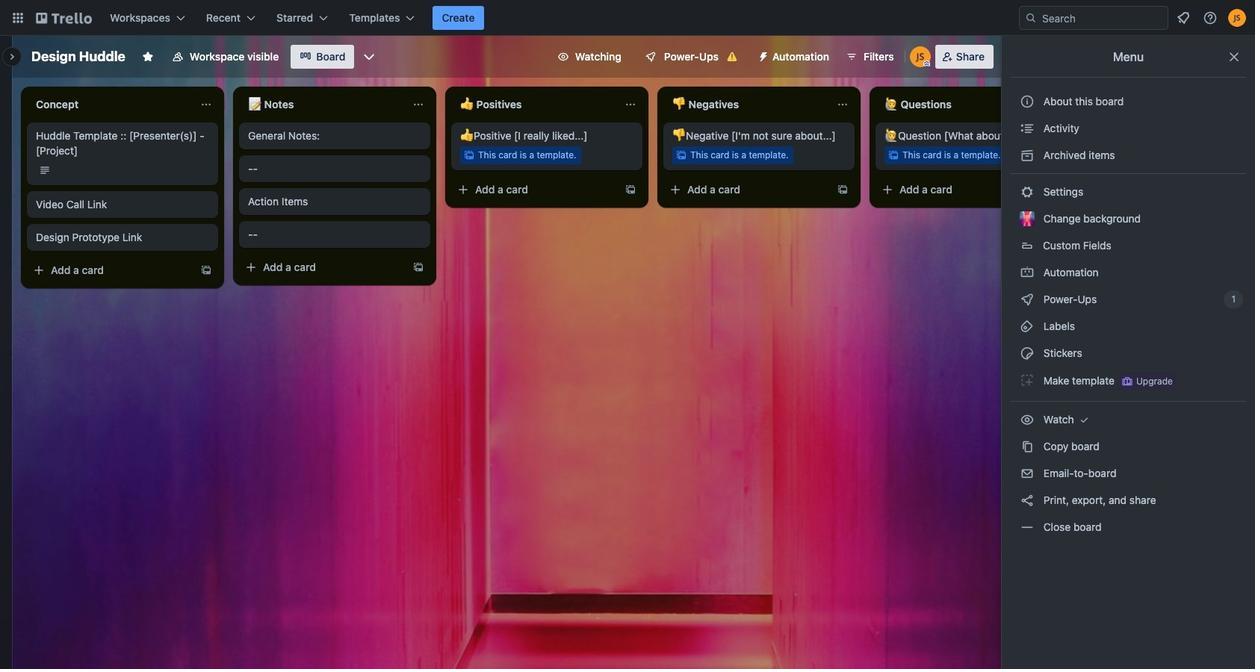 Task type: locate. For each thing, give the bounding box(es) containing it.
sm image
[[1020, 185, 1035, 200], [1020, 265, 1035, 280], [1020, 319, 1035, 334], [1020, 373, 1035, 388], [1020, 440, 1035, 454], [1020, 493, 1035, 508], [1020, 520, 1035, 535]]

0 horizontal spatial create from template… image
[[413, 262, 425, 274]]

search image
[[1026, 12, 1037, 24]]

5 sm image from the top
[[1020, 440, 1035, 454]]

0 vertical spatial create from template… image
[[837, 184, 849, 196]]

sm image
[[752, 45, 773, 66], [1020, 121, 1035, 136], [1020, 148, 1035, 163], [1020, 292, 1035, 307], [1020, 346, 1035, 361], [1020, 413, 1035, 428], [1077, 413, 1092, 428], [1020, 466, 1035, 481]]

1 vertical spatial create from template… image
[[413, 262, 425, 274]]

2 sm image from the top
[[1020, 265, 1035, 280]]

create from template… image
[[625, 184, 637, 196], [200, 265, 212, 277]]

1 horizontal spatial create from template… image
[[625, 184, 637, 196]]

None text field
[[27, 93, 194, 117], [451, 93, 619, 117], [664, 93, 831, 117], [27, 93, 194, 117], [451, 93, 619, 117], [664, 93, 831, 117]]

Board name text field
[[24, 45, 133, 69]]

None text field
[[239, 93, 407, 117], [876, 93, 1043, 117], [239, 93, 407, 117], [876, 93, 1043, 117]]

1 horizontal spatial create from template… image
[[837, 184, 849, 196]]

6 sm image from the top
[[1020, 493, 1035, 508]]

Search field
[[1037, 7, 1168, 28]]

create from template… image
[[837, 184, 849, 196], [413, 262, 425, 274]]

7 sm image from the top
[[1020, 520, 1035, 535]]

primary element
[[0, 0, 1256, 36]]

0 horizontal spatial create from template… image
[[200, 265, 212, 277]]



Task type: vqa. For each thing, say whether or not it's contained in the screenshot.
Click to star this board. It will be added to your starred list. icon
no



Task type: describe. For each thing, give the bounding box(es) containing it.
4 sm image from the top
[[1020, 373, 1035, 388]]

1 sm image from the top
[[1020, 185, 1035, 200]]

customize views image
[[362, 49, 377, 64]]

john smith (johnsmith38824343) image
[[910, 46, 931, 67]]

1 vertical spatial create from template… image
[[200, 265, 212, 277]]

back to home image
[[36, 6, 92, 30]]

0 notifications image
[[1175, 9, 1193, 27]]

3 sm image from the top
[[1020, 319, 1035, 334]]

star or unstar board image
[[142, 51, 154, 63]]

0 vertical spatial create from template… image
[[625, 184, 637, 196]]

this member is an admin of this board. image
[[924, 61, 930, 67]]

open information menu image
[[1203, 10, 1218, 25]]

john smith (johnsmith38824343) image
[[1229, 9, 1247, 27]]



